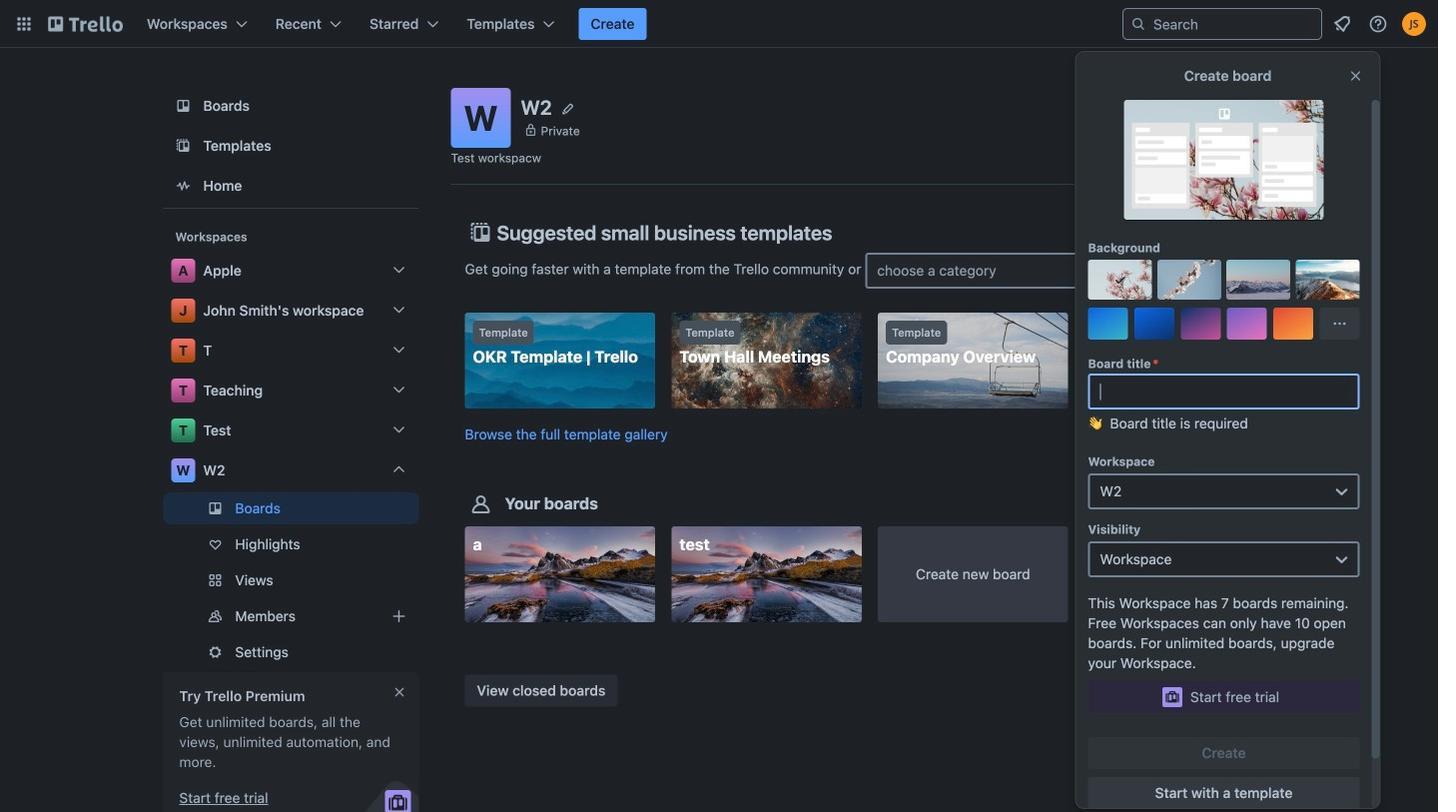 Task type: vqa. For each thing, say whether or not it's contained in the screenshot.
THE 2 NOTIFICATIONS icon
no



Task type: locate. For each thing, give the bounding box(es) containing it.
None text field
[[1088, 374, 1360, 410]]

template board image
[[171, 134, 195, 158]]

john smith (johnsmith38824343) image
[[1403, 12, 1427, 36]]

custom image image
[[1112, 272, 1128, 288]]

Search field
[[1147, 10, 1322, 38]]



Task type: describe. For each thing, give the bounding box(es) containing it.
open information menu image
[[1369, 14, 1389, 34]]

0 notifications image
[[1331, 12, 1355, 36]]

add image
[[387, 604, 411, 628]]

board image
[[171, 94, 195, 118]]

search image
[[1131, 16, 1147, 32]]

back to home image
[[48, 8, 123, 40]]

primary element
[[0, 0, 1439, 48]]

close popover image
[[1348, 68, 1364, 84]]

wave image
[[1088, 414, 1102, 442]]

home image
[[171, 174, 195, 198]]



